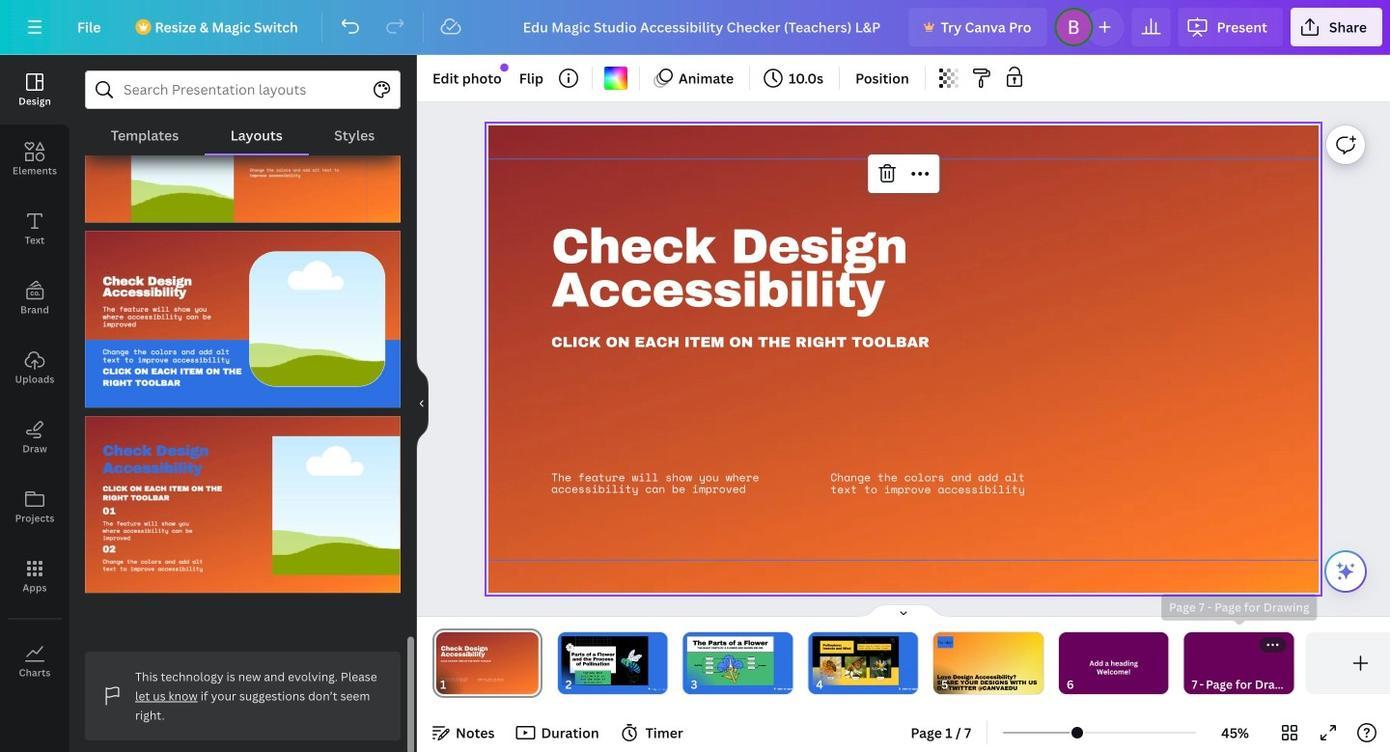 Task type: describe. For each thing, give the bounding box(es) containing it.
canva assistant image
[[1334, 560, 1357, 583]]

Search Presentation layouts search field
[[124, 71, 362, 108]]

main menu bar
[[0, 0, 1390, 55]]

no colour image
[[604, 67, 628, 90]]

Design title text field
[[507, 8, 901, 46]]

hide image
[[416, 357, 429, 450]]



Task type: locate. For each thing, give the bounding box(es) containing it.
hide pages image
[[857, 603, 950, 619]]

Page title text field
[[455, 675, 462, 694]]

page 1 image
[[433, 632, 542, 694]]

side panel tab list
[[0, 55, 70, 696]]



Task type: vqa. For each thing, say whether or not it's contained in the screenshot.
update
no



